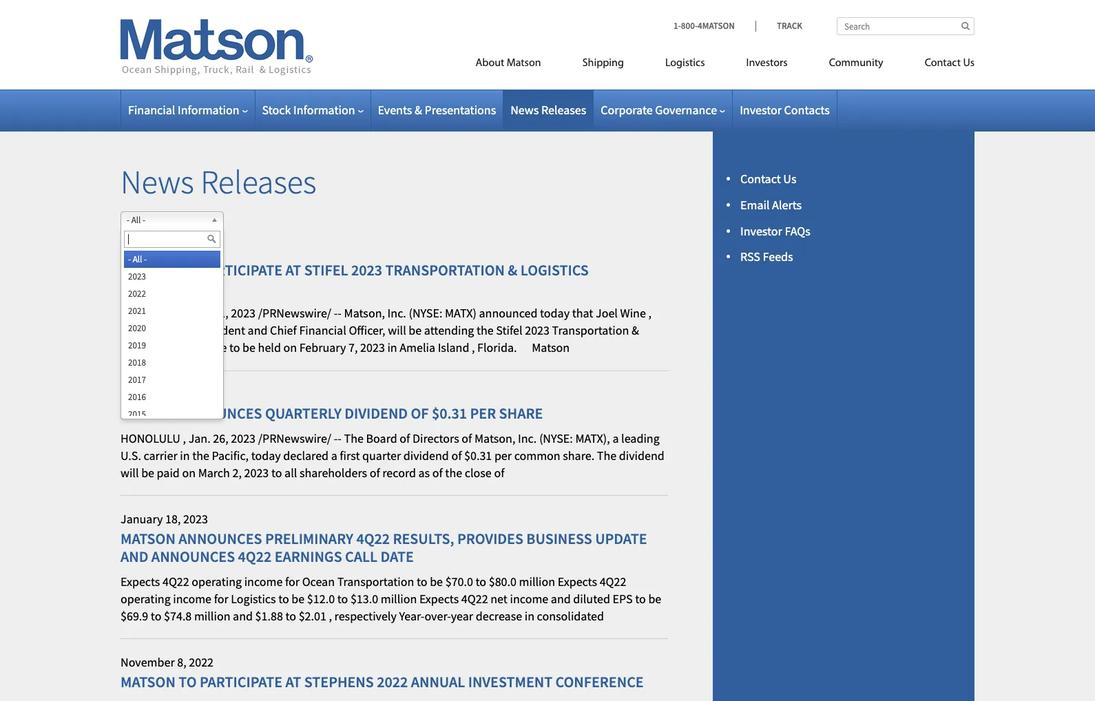 Task type: vqa. For each thing, say whether or not it's contained in the screenshot.
topmost "/PRNEWSWIRE/"
yes



Task type: describe. For each thing, give the bounding box(es) containing it.
record
[[383, 465, 416, 481]]

vice
[[172, 323, 193, 338]]

investment
[[468, 672, 553, 692]]

2018
[[128, 357, 146, 368]]

to left the "$13.0"
[[337, 591, 348, 607]]

events
[[378, 102, 412, 118]]

logistics inside expects 4q22 operating income for ocean transportation to be $70.0 to $80.0 million expects 4q22 operating income for logistics to be $12.0 to $13.0 million expects 4q22 net income and diluted eps to be $69.9 to $74.8 million and $1.88 to $2.01 , respectively year-over-year decrease in consolidated
[[231, 591, 276, 607]]

0 horizontal spatial a
[[331, 448, 337, 464]]

, inside expects 4q22 operating income for ocean transportation to be $70.0 to $80.0 million expects 4q22 operating income for logistics to be $12.0 to $13.0 million expects 4q22 net income and diluted eps to be $69.9 to $74.8 million and $1.88 to $2.01 , respectively year-over-year decrease in consolidated
[[329, 608, 332, 624]]

2023 right stifel
[[351, 261, 382, 280]]

31, inside honolulu , jan. 31, 2023 /prnewswire/ -- matson, inc. (nyse: matx) announced today that joel wine , executive vice president and chief financial officer, will be attending the stifel 2023 transportation & logistics conference to be held on february 7, 2023 in amelia island , florida.      matson
[[213, 305, 228, 321]]

2023 down '- all -' 'link' on the top of page
[[183, 243, 208, 259]]

the inside honolulu , jan. 31, 2023 /prnewswire/ -- matson, inc. (nyse: matx) announced today that joel wine , executive vice president and chief financial officer, will be attending the stifel 2023 transportation & logistics conference to be held on february 7, 2023 in amelia island , florida.      matson
[[477, 323, 494, 338]]

4q22 left results,
[[356, 529, 390, 548]]

2023 right the stifel
[[525, 323, 550, 338]]

1 horizontal spatial contact us link
[[904, 51, 975, 79]]

and inside honolulu , jan. 31, 2023 /prnewswire/ -- matson, inc. (nyse: matx) announced today that joel wine , executive vice president and chief financial officer, will be attending the stifel 2023 transportation & logistics conference to be held on february 7, 2023 in amelia island , florida.      matson
[[248, 323, 268, 338]]

close
[[465, 465, 492, 481]]

investor for investor faqs
[[741, 223, 782, 239]]

$70.0
[[445, 574, 473, 590]]

net
[[491, 591, 508, 607]]

today inside honolulu , jan. 31, 2023 /prnewswire/ -- matson, inc. (nyse: matx) announced today that joel wine , executive vice president and chief financial officer, will be attending the stifel 2023 transportation & logistics conference to be held on february 7, 2023 in amelia island , florida.      matson
[[540, 305, 570, 321]]

1 vertical spatial for
[[214, 591, 229, 607]]

$12.0
[[307, 591, 335, 607]]

2 horizontal spatial million
[[519, 574, 555, 590]]

2017
[[128, 374, 146, 386]]

expects 4q22 operating income for ocean transportation to be $70.0 to $80.0 million expects 4q22 operating income for logistics to be $12.0 to $13.0 million expects 4q22 net income and diluted eps to be $69.9 to $74.8 million and $1.88 to $2.01 , respectively year-over-year decrease in consolidated
[[121, 574, 662, 624]]

events & presentations
[[378, 102, 496, 118]]

about
[[476, 58, 504, 69]]

joel
[[596, 305, 618, 321]]

feeds
[[763, 249, 793, 265]]

1 dividend from the left
[[404, 448, 449, 464]]

quarterly
[[265, 404, 342, 423]]

february
[[299, 340, 346, 356]]

rss feeds link
[[741, 249, 793, 265]]

wine
[[620, 305, 646, 321]]

quarter
[[362, 448, 401, 464]]

matson for matson announces quarterly dividend of $0.31 per share
[[121, 404, 176, 423]]

transportation inside honolulu , jan. 31, 2023 /prnewswire/ -- matson, inc. (nyse: matx) announced today that joel wine , executive vice president and chief financial officer, will be attending the stifel 2023 transportation & logistics conference to be held on february 7, 2023 in amelia island , florida.      matson
[[552, 323, 629, 338]]

common
[[514, 448, 561, 464]]

in inside expects 4q22 operating income for ocean transportation to be $70.0 to $80.0 million expects 4q22 operating income for logistics to be $12.0 to $13.0 million expects 4q22 net income and diluted eps to be $69.9 to $74.8 million and $1.88 to $2.01 , respectively year-over-year decrease in consolidated
[[525, 608, 535, 624]]

Search search field
[[837, 17, 975, 35]]

be left $70.0
[[430, 574, 443, 590]]

year
[[451, 608, 473, 624]]

amelia
[[400, 340, 435, 356]]

island
[[438, 340, 469, 356]]

email
[[741, 197, 770, 213]]

be up $2.01
[[292, 591, 305, 607]]

& inside honolulu , jan. 31, 2023 /prnewswire/ -- matson, inc. (nyse: matx) announced today that joel wine , executive vice president and chief financial officer, will be attending the stifel 2023 transportation & logistics conference to be held on february 7, 2023 in amelia island , florida.      matson
[[632, 323, 639, 338]]

shipping link
[[562, 51, 645, 79]]

financial information
[[128, 102, 239, 118]]

carrier
[[144, 448, 178, 464]]

0 horizontal spatial releases
[[201, 161, 317, 203]]

transportation inside expects 4q22 operating income for ocean transportation to be $70.0 to $80.0 million expects 4q22 operating income for logistics to be $12.0 to $13.0 million expects 4q22 net income and diluted eps to be $69.9 to $74.8 million and $1.88 to $2.01 , respectively year-over-year decrease in consolidated
[[337, 574, 414, 590]]

matx),
[[576, 430, 610, 446]]

stock information link
[[262, 102, 363, 118]]

call
[[345, 547, 378, 567]]

2023 up president
[[231, 305, 256, 321]]

us inside top menu navigation
[[963, 58, 975, 69]]

transportation
[[385, 261, 505, 280]]

2023 down officer,
[[360, 340, 385, 356]]

participate for stifel
[[200, 261, 282, 280]]

1 horizontal spatial income
[[244, 574, 283, 590]]

0 vertical spatial financial
[[128, 102, 175, 118]]

board
[[366, 430, 397, 446]]

attending
[[424, 323, 474, 338]]

contact us inside top menu navigation
[[925, 58, 975, 69]]

first
[[340, 448, 360, 464]]

be left held
[[243, 340, 256, 356]]

to up year-
[[417, 574, 427, 590]]

of
[[411, 404, 429, 423]]

31, inside january 31, 2023 matson to participate at stifel 2023 transportation & logistics conference
[[165, 243, 181, 259]]

information for financial information
[[178, 102, 239, 118]]

be inside honolulu , jan. 26, 2023 /prnewswire/ -- the board of directors of matson, inc. (nyse: matx), a leading u.s. carrier in the pacific, today declared a first quarter dividend of $0.31 per common share. the dividend will be paid on march 2, 2023 to all shareholders of record as of the close of
[[141, 465, 154, 481]]

26, inside honolulu , jan. 26, 2023 /prnewswire/ -- the board of directors of matson, inc. (nyse: matx), a leading u.s. carrier in the pacific, today declared a first quarter dividend of $0.31 per common share. the dividend will be paid on march 2, 2023 to all shareholders of record as of the close of
[[213, 430, 228, 446]]

to inside honolulu , jan. 26, 2023 /prnewswire/ -- the board of directors of matson, inc. (nyse: matx), a leading u.s. carrier in the pacific, today declared a first quarter dividend of $0.31 per common share. the dividend will be paid on march 2, 2023 to all shareholders of record as of the close of
[[271, 465, 282, 481]]

1-
[[674, 20, 681, 32]]

/prnewswire/ for quarterly
[[258, 430, 331, 446]]

annual
[[411, 672, 465, 692]]

1 vertical spatial us
[[783, 171, 797, 187]]

paid
[[157, 465, 180, 481]]

decrease
[[476, 608, 522, 624]]

investor for investor contacts
[[740, 102, 782, 118]]

0 horizontal spatial income
[[173, 591, 212, 607]]

email alerts
[[741, 197, 802, 213]]

1 horizontal spatial expects
[[419, 591, 459, 607]]

/prnewswire/ for participate
[[258, 305, 331, 321]]

2 horizontal spatial income
[[510, 591, 549, 607]]

shareholders
[[300, 465, 367, 481]]

community link
[[808, 51, 904, 79]]

all
[[285, 465, 297, 481]]

0 vertical spatial for
[[285, 574, 300, 590]]

presentations
[[425, 102, 496, 118]]

president
[[196, 323, 245, 338]]

stock
[[262, 102, 291, 118]]

executive
[[121, 323, 170, 338]]

4matson
[[698, 20, 735, 32]]

2 horizontal spatial expects
[[558, 574, 597, 590]]

stifel
[[304, 261, 348, 280]]

conference inside the november 8, 2022 matson to participate at stephens 2022 annual investment conference
[[556, 672, 644, 692]]

today inside honolulu , jan. 26, 2023 /prnewswire/ -- the board of directors of matson, inc. (nyse: matx), a leading u.s. carrier in the pacific, today declared a first quarter dividend of $0.31 per common share. the dividend will be paid on march 2, 2023 to all shareholders of record as of the close of
[[251, 448, 281, 464]]

rss feeds
[[741, 249, 793, 265]]

corporate governance
[[601, 102, 717, 118]]

1 vertical spatial and
[[551, 591, 571, 607]]

honolulu , jan. 31, 2023 /prnewswire/ -- matson, inc. (nyse: matx) announced today that joel wine , executive vice president and chief financial officer, will be attending the stifel 2023 transportation & logistics conference to be held on february 7, 2023 in amelia island , florida.      matson
[[121, 305, 652, 356]]

contacts
[[784, 102, 830, 118]]

4q22 up "$74.8"
[[163, 574, 189, 590]]

2,
[[232, 465, 242, 481]]

1 vertical spatial the
[[597, 448, 617, 464]]

1 horizontal spatial the
[[445, 465, 462, 481]]

all for - all - 2023 2022 2021 2020 2019 2018 2017 2016 2015
[[133, 253, 142, 265]]

per
[[495, 448, 512, 464]]

matson announces quarterly dividend of $0.31 per share link
[[121, 404, 543, 423]]

jan. for to
[[188, 305, 211, 321]]

2023 right 2,
[[244, 465, 269, 481]]

matson, inside honolulu , jan. 31, 2023 /prnewswire/ -- matson, inc. (nyse: matx) announced today that joel wine , executive vice president and chief financial officer, will be attending the stifel 2023 transportation & logistics conference to be held on february 7, 2023 in amelia island , florida.      matson
[[344, 305, 385, 321]]

participate for stephens
[[200, 672, 282, 692]]

matson for matson to participate at stifel 2023 transportation & logistics conference
[[121, 261, 176, 280]]

on inside honolulu , jan. 26, 2023 /prnewswire/ -- the board of directors of matson, inc. (nyse: matx), a leading u.s. carrier in the pacific, today declared a first quarter dividend of $0.31 per common share. the dividend will be paid on march 2, 2023 to all shareholders of record as of the close of
[[182, 465, 196, 481]]

0 horizontal spatial the
[[192, 448, 209, 464]]

matson inside honolulu , jan. 31, 2023 /prnewswire/ -- matson, inc. (nyse: matx) announced today that joel wine , executive vice president and chief financial officer, will be attending the stifel 2023 transportation & logistics conference to be held on february 7, 2023 in amelia island , florida.      matson
[[532, 340, 570, 356]]

2015
[[128, 408, 146, 420]]

0 horizontal spatial operating
[[121, 591, 171, 607]]

to right $70.0
[[476, 574, 486, 590]]

financial information link
[[128, 102, 248, 118]]

january for matson announces quarterly dividend of $0.31 per share
[[121, 386, 163, 402]]

18,
[[165, 511, 181, 527]]

conference inside january 31, 2023 matson to participate at stifel 2023 transportation & logistics conference
[[121, 279, 209, 298]]

investors link
[[726, 51, 808, 79]]

1 vertical spatial news
[[121, 161, 194, 203]]

january 18, 2023 matson announces preliminary 4q22 results, provides business update and announces 4q22 earnings call date
[[121, 511, 647, 567]]

0 horizontal spatial contact
[[741, 171, 781, 187]]

to right eps
[[635, 591, 646, 607]]

officer,
[[349, 323, 386, 338]]

2 vertical spatial and
[[233, 608, 253, 624]]

dividend
[[345, 404, 408, 423]]

4q22 up year
[[461, 591, 488, 607]]

1 horizontal spatial news
[[511, 102, 539, 118]]

to left "$74.8"
[[151, 608, 162, 624]]

stifel
[[496, 323, 523, 338]]

track
[[777, 20, 803, 32]]

about matson link
[[455, 51, 562, 79]]

january for matson announces preliminary 4q22 results, provides business update and announces 4q22 earnings call date
[[121, 511, 163, 527]]

matx)
[[445, 305, 477, 321]]

4q22 up eps
[[600, 574, 626, 590]]

investor contacts
[[740, 102, 830, 118]]

diluted
[[573, 591, 610, 607]]

4q22 left earnings at the bottom
[[238, 547, 272, 567]]

january 26, 2023 matson announces quarterly dividend of $0.31 per share
[[121, 386, 543, 423]]

1 horizontal spatial operating
[[192, 574, 242, 590]]

0 horizontal spatial expects
[[121, 574, 160, 590]]

stock information
[[262, 102, 355, 118]]



Task type: locate. For each thing, give the bounding box(es) containing it.
january inside january 18, 2023 matson announces preliminary 4q22 results, provides business update and announces 4q22 earnings call date
[[121, 511, 163, 527]]

/prnewswire/
[[258, 305, 331, 321], [258, 430, 331, 446]]

stephens
[[304, 672, 374, 692]]

0 vertical spatial $0.31
[[432, 404, 467, 423]]

million right $80.0
[[519, 574, 555, 590]]

the left the stifel
[[477, 323, 494, 338]]

0 vertical spatial participate
[[200, 261, 282, 280]]

2 horizontal spatial &
[[632, 323, 639, 338]]

2 at from the top
[[285, 672, 301, 692]]

2 to from the top
[[179, 672, 197, 692]]

investor contacts link
[[740, 102, 830, 118]]

to inside january 31, 2023 matson to participate at stifel 2023 transportation & logistics conference
[[179, 261, 197, 280]]

eps
[[613, 591, 633, 607]]

to inside honolulu , jan. 31, 2023 /prnewswire/ -- matson, inc. (nyse: matx) announced today that joel wine , executive vice president and chief financial officer, will be attending the stifel 2023 transportation & logistics conference to be held on february 7, 2023 in amelia island , florida.      matson
[[229, 340, 240, 356]]

leading
[[621, 430, 660, 446]]

0 vertical spatial operating
[[192, 574, 242, 590]]

, inside honolulu , jan. 26, 2023 /prnewswire/ -- the board of directors of matson, inc. (nyse: matx), a leading u.s. carrier in the pacific, today declared a first quarter dividend of $0.31 per common share. the dividend will be paid on march 2, 2023 to all shareholders of record as of the close of
[[183, 430, 186, 446]]

$74.8
[[164, 608, 192, 624]]

all up choose from year: text box
[[131, 214, 141, 226]]

share
[[499, 404, 543, 423]]

2 vertical spatial the
[[445, 465, 462, 481]]

2 vertical spatial &
[[632, 323, 639, 338]]

2 dividend from the left
[[619, 448, 665, 464]]

$80.0
[[489, 574, 517, 590]]

income right net in the bottom left of the page
[[510, 591, 549, 607]]

1 horizontal spatial conference
[[556, 672, 644, 692]]

26,
[[165, 386, 181, 402], [213, 430, 228, 446]]

news releases
[[511, 102, 586, 118], [121, 161, 317, 203]]

be left paid
[[141, 465, 154, 481]]

honolulu for matson to participate at stifel 2023 transportation & logistics conference
[[121, 305, 180, 321]]

(nyse: inside honolulu , jan. 31, 2023 /prnewswire/ -- matson, inc. (nyse: matx) announced today that joel wine , executive vice president and chief financial officer, will be attending the stifel 2023 transportation & logistics conference to be held on february 7, 2023 in amelia island , florida.      matson
[[409, 305, 443, 321]]

0 horizontal spatial 31,
[[165, 243, 181, 259]]

a right matx),
[[613, 430, 619, 446]]

1 horizontal spatial transportation
[[552, 323, 629, 338]]

1 vertical spatial 31,
[[213, 305, 228, 321]]

announces for quarterly
[[179, 404, 262, 423]]

information right stock
[[293, 102, 355, 118]]

2022 left annual
[[377, 672, 408, 692]]

2023 inside january 18, 2023 matson announces preliminary 4q22 results, provides business update and announces 4q22 earnings call date
[[183, 511, 208, 527]]

for
[[285, 574, 300, 590], [214, 591, 229, 607]]

1 vertical spatial &
[[508, 261, 518, 280]]

logistics down 800-
[[665, 58, 705, 69]]

Choose from Year: text field
[[124, 231, 220, 248]]

31, up president
[[213, 305, 228, 321]]

0 vertical spatial a
[[613, 430, 619, 446]]

0 vertical spatial matson
[[507, 58, 541, 69]]

1-800-4matson link
[[674, 20, 756, 32]]

jan. for announces
[[188, 430, 211, 446]]

honolulu for matson announces quarterly dividend of $0.31 per share
[[121, 430, 180, 446]]

1 matson from the top
[[121, 261, 176, 280]]

top menu navigation
[[414, 51, 975, 79]]

email alerts link
[[741, 197, 802, 213]]

0 vertical spatial matson,
[[344, 305, 385, 321]]

on right paid
[[182, 465, 196, 481]]

date
[[381, 547, 414, 567]]

per
[[470, 404, 496, 423]]

0 vertical spatial releases
[[541, 102, 586, 118]]

all inside 'link'
[[131, 214, 141, 226]]

matson for matson announces preliminary 4q22 results, provides business update and announces 4q22 earnings call date
[[121, 529, 176, 548]]

7,
[[349, 340, 358, 356]]

operating
[[192, 574, 242, 590], [121, 591, 171, 607]]

contact us link up email alerts link
[[741, 171, 797, 187]]

the left 'close'
[[445, 465, 462, 481]]

contact us
[[925, 58, 975, 69], [741, 171, 797, 187]]

respectively
[[335, 608, 397, 624]]

3 matson from the top
[[121, 529, 176, 548]]

u.s.
[[121, 448, 141, 464]]

contact us up email alerts link
[[741, 171, 797, 187]]

matson,
[[344, 305, 385, 321], [475, 430, 516, 446]]

1 horizontal spatial (nyse:
[[539, 430, 573, 446]]

matson inside january 26, 2023 matson announces quarterly dividend of $0.31 per share
[[121, 404, 176, 423]]

january down the - all -
[[121, 243, 163, 259]]

jan. inside honolulu , jan. 26, 2023 /prnewswire/ -- the board of directors of matson, inc. (nyse: matx), a leading u.s. carrier in the pacific, today declared a first quarter dividend of $0.31 per common share. the dividend will be paid on march 2, 2023 to all shareholders of record as of the close of
[[188, 430, 211, 446]]

2023 inside - all - 2023 2022 2021 2020 2019 2018 2017 2016 2015
[[128, 271, 146, 282]]

be right eps
[[648, 591, 662, 607]]

income
[[244, 574, 283, 590], [173, 591, 212, 607], [510, 591, 549, 607]]

to for stephens
[[179, 672, 197, 692]]

2022 right the 8,
[[189, 655, 214, 671]]

all inside - all - 2023 2022 2021 2020 2019 2018 2017 2016 2015
[[133, 253, 142, 265]]

0 vertical spatial january
[[121, 243, 163, 259]]

ocean
[[302, 574, 335, 590]]

earnings
[[275, 547, 342, 567]]

to down president
[[229, 340, 240, 356]]

information for stock information
[[293, 102, 355, 118]]

operating up the $69.9
[[121, 591, 171, 607]]

1 horizontal spatial 26,
[[213, 430, 228, 446]]

2022 up '2021'
[[128, 288, 146, 299]]

1 vertical spatial participate
[[200, 672, 282, 692]]

1 horizontal spatial today
[[540, 305, 570, 321]]

1 horizontal spatial matson,
[[475, 430, 516, 446]]

1 horizontal spatial financial
[[299, 323, 346, 338]]

4q22
[[356, 529, 390, 548], [238, 547, 272, 567], [163, 574, 189, 590], [600, 574, 626, 590], [461, 591, 488, 607]]

in inside honolulu , jan. 31, 2023 /prnewswire/ -- matson, inc. (nyse: matx) announced today that joel wine , executive vice president and chief financial officer, will be attending the stifel 2023 transportation & logistics conference to be held on february 7, 2023 in amelia island , florida.      matson
[[387, 340, 397, 356]]

logistics up $1.88
[[231, 591, 276, 607]]

0 vertical spatial the
[[477, 323, 494, 338]]

that
[[572, 305, 593, 321]]

1 vertical spatial matson,
[[475, 430, 516, 446]]

news up '- all -' 'link' on the top of page
[[121, 161, 194, 203]]

to down the 8,
[[179, 672, 197, 692]]

at inside january 31, 2023 matson to participate at stifel 2023 transportation & logistics conference
[[285, 261, 301, 280]]

corporate
[[601, 102, 653, 118]]

news releases down about matson link
[[511, 102, 586, 118]]

matson to participate at stifel 2023 transportation & logistics conference link
[[121, 261, 589, 298]]

in inside honolulu , jan. 26, 2023 /prnewswire/ -- the board of directors of matson, inc. (nyse: matx), a leading u.s. carrier in the pacific, today declared a first quarter dividend of $0.31 per common share. the dividend will be paid on march 2, 2023 to all shareholders of record as of the close of
[[180, 448, 190, 464]]

None search field
[[837, 17, 975, 35]]

1 horizontal spatial will
[[388, 323, 406, 338]]

matson inside january 18, 2023 matson announces preliminary 4q22 results, provides business update and announces 4q22 earnings call date
[[121, 529, 176, 548]]

1 participate from the top
[[200, 261, 282, 280]]

to for stifel
[[179, 261, 197, 280]]

0 horizontal spatial logistics
[[121, 340, 165, 356]]

matson
[[121, 261, 176, 280], [121, 404, 176, 423], [121, 529, 176, 548], [121, 672, 176, 692]]

contact down "search" "search field"
[[925, 58, 961, 69]]

matson down 18,
[[121, 529, 176, 548]]

0 vertical spatial investor
[[740, 102, 782, 118]]

announces for preliminary
[[179, 529, 262, 548]]

in left amelia
[[387, 340, 397, 356]]

update
[[595, 529, 647, 548]]

news releases link
[[511, 102, 586, 118]]

1 vertical spatial $0.31
[[464, 448, 492, 464]]

1 at from the top
[[285, 261, 301, 280]]

inc. up amelia
[[388, 305, 406, 321]]

2 /prnewswire/ from the top
[[258, 430, 331, 446]]

1 horizontal spatial the
[[597, 448, 617, 464]]

1 vertical spatial january
[[121, 386, 163, 402]]

logistics up 2018
[[121, 340, 165, 356]]

1 vertical spatial to
[[179, 672, 197, 692]]

1 honolulu from the top
[[121, 305, 180, 321]]

1 horizontal spatial &
[[508, 261, 518, 280]]

2023 right 18,
[[183, 511, 208, 527]]

matson inside the november 8, 2022 matson to participate at stephens 2022 annual investment conference
[[121, 672, 176, 692]]

jan. up march
[[188, 430, 211, 446]]

matson image
[[121, 19, 313, 76]]

0 vertical spatial on
[[283, 340, 297, 356]]

logistics inside top menu navigation
[[665, 58, 705, 69]]

faqs
[[785, 223, 811, 239]]

2 information from the left
[[293, 102, 355, 118]]

1 vertical spatial contact
[[741, 171, 781, 187]]

(nyse: up common
[[539, 430, 573, 446]]

8,
[[177, 655, 186, 671]]

1 vertical spatial /prnewswire/
[[258, 430, 331, 446]]

2023 down conference
[[183, 386, 208, 402]]

0 horizontal spatial the
[[344, 430, 364, 446]]

contact us down search icon
[[925, 58, 975, 69]]

participate inside the november 8, 2022 matson to participate at stephens 2022 annual investment conference
[[200, 672, 282, 692]]

/prnewswire/ up chief
[[258, 305, 331, 321]]

1 vertical spatial contact us
[[741, 171, 797, 187]]

honolulu inside honolulu , jan. 26, 2023 /prnewswire/ -- the board of directors of matson, inc. (nyse: matx), a leading u.s. carrier in the pacific, today declared a first quarter dividend of $0.31 per common share. the dividend will be paid on march 2, 2023 to all shareholders of record as of the close of
[[121, 430, 180, 446]]

2022 inside - all - 2023 2022 2021 2020 2019 2018 2017 2016 2015
[[128, 288, 146, 299]]

investor up rss feeds
[[741, 223, 782, 239]]

1 vertical spatial logistics
[[121, 340, 165, 356]]

to
[[229, 340, 240, 356], [271, 465, 282, 481], [417, 574, 427, 590], [476, 574, 486, 590], [278, 591, 289, 607], [337, 591, 348, 607], [635, 591, 646, 607], [151, 608, 162, 624], [286, 608, 296, 624]]

& inside january 31, 2023 matson to participate at stifel 2023 transportation & logistics conference
[[508, 261, 518, 280]]

0 vertical spatial (nyse:
[[409, 305, 443, 321]]

january inside january 31, 2023 matson to participate at stifel 2023 transportation & logistics conference
[[121, 243, 163, 259]]

1 horizontal spatial us
[[963, 58, 975, 69]]

as
[[419, 465, 430, 481]]

matson, up per
[[475, 430, 516, 446]]

events & presentations link
[[378, 102, 496, 118]]

pacific,
[[212, 448, 249, 464]]

rss
[[741, 249, 760, 265]]

0 horizontal spatial contact us link
[[741, 171, 797, 187]]

1 jan. from the top
[[188, 305, 211, 321]]

jan. inside honolulu , jan. 31, 2023 /prnewswire/ -- matson, inc. (nyse: matx) announced today that joel wine , executive vice president and chief financial officer, will be attending the stifel 2023 transportation & logistics conference to be held on february 7, 2023 in amelia island , florida.      matson
[[188, 305, 211, 321]]

income up $1.88
[[244, 574, 283, 590]]

will inside honolulu , jan. 26, 2023 /prnewswire/ -- the board of directors of matson, inc. (nyse: matx), a leading u.s. carrier in the pacific, today declared a first quarter dividend of $0.31 per common share. the dividend will be paid on march 2, 2023 to all shareholders of record as of the close of
[[121, 465, 139, 481]]

to up $1.88
[[278, 591, 289, 607]]

1 vertical spatial million
[[381, 591, 417, 607]]

$0.31 up directors
[[432, 404, 467, 423]]

to left all
[[271, 465, 282, 481]]

and left $1.88
[[233, 608, 253, 624]]

& down wine
[[632, 323, 639, 338]]

- all - link
[[121, 211, 224, 229]]

2 matson from the top
[[121, 404, 176, 423]]

in
[[387, 340, 397, 356], [180, 448, 190, 464], [525, 608, 535, 624]]

2 vertical spatial million
[[194, 608, 230, 624]]

0 horizontal spatial news releases
[[121, 161, 317, 203]]

january down 2017
[[121, 386, 163, 402]]

logistics inside honolulu , jan. 31, 2023 /prnewswire/ -- matson, inc. (nyse: matx) announced today that joel wine , executive vice president and chief financial officer, will be attending the stifel 2023 transportation & logistics conference to be held on february 7, 2023 in amelia island , florida.      matson
[[121, 340, 165, 356]]

to left $2.01
[[286, 608, 296, 624]]

us down search icon
[[963, 58, 975, 69]]

conference
[[168, 340, 227, 356]]

contact us link down search icon
[[904, 51, 975, 79]]

2 january from the top
[[121, 386, 163, 402]]

to inside the november 8, 2022 matson to participate at stephens 2022 annual investment conference
[[179, 672, 197, 692]]

year-
[[399, 608, 425, 624]]

community
[[829, 58, 884, 69]]

0 vertical spatial and
[[248, 323, 268, 338]]

and up consolidated
[[551, 591, 571, 607]]

matson right about
[[507, 58, 541, 69]]

2023
[[183, 243, 208, 259], [351, 261, 382, 280], [128, 271, 146, 282], [231, 305, 256, 321], [525, 323, 550, 338], [360, 340, 385, 356], [183, 386, 208, 402], [231, 430, 256, 446], [244, 465, 269, 481], [183, 511, 208, 527]]

investors
[[746, 58, 788, 69]]

matson, up officer,
[[344, 305, 385, 321]]

about matson
[[476, 58, 541, 69]]

will inside honolulu , jan. 31, 2023 /prnewswire/ -- matson, inc. (nyse: matx) announced today that joel wine , executive vice president and chief financial officer, will be attending the stifel 2023 transportation & logistics conference to be held on february 7, 2023 in amelia island , florida.      matson
[[388, 323, 406, 338]]

2 vertical spatial 2022
[[377, 672, 408, 692]]

matson to participate at stephens 2022 annual investment conference link
[[121, 672, 644, 692]]

1 vertical spatial investor
[[741, 223, 782, 239]]

announces inside january 26, 2023 matson announces quarterly dividend of $0.31 per share
[[179, 404, 262, 423]]

31, down '- all -' 'link' on the top of page
[[165, 243, 181, 259]]

0 horizontal spatial inc.
[[388, 305, 406, 321]]

shipping
[[583, 58, 624, 69]]

january left 18,
[[121, 511, 163, 527]]

-
[[127, 214, 130, 226], [143, 214, 145, 226], [128, 253, 131, 265], [144, 253, 147, 265], [334, 305, 338, 321], [338, 305, 342, 321], [334, 430, 338, 446], [338, 430, 342, 446]]

2023 up pacific,
[[231, 430, 256, 446]]

contact up email
[[741, 171, 781, 187]]

matson inside january 31, 2023 matson to participate at stifel 2023 transportation & logistics conference
[[121, 261, 176, 280]]

1 vertical spatial at
[[285, 672, 301, 692]]

1 horizontal spatial logistics
[[231, 591, 276, 607]]

and up held
[[248, 323, 268, 338]]

1 horizontal spatial contact us
[[925, 58, 975, 69]]

operating up "$74.8"
[[192, 574, 242, 590]]

at
[[285, 261, 301, 280], [285, 672, 301, 692]]

1 vertical spatial a
[[331, 448, 337, 464]]

1 vertical spatial in
[[180, 448, 190, 464]]

2023 inside january 26, 2023 matson announces quarterly dividend of $0.31 per share
[[183, 386, 208, 402]]

0 horizontal spatial &
[[415, 102, 422, 118]]

0 horizontal spatial in
[[180, 448, 190, 464]]

1 horizontal spatial a
[[613, 430, 619, 446]]

releases
[[541, 102, 586, 118], [201, 161, 317, 203]]

1-800-4matson
[[674, 20, 735, 32]]

be up amelia
[[409, 323, 422, 338]]

november
[[121, 655, 175, 671]]

all down the - all -
[[133, 253, 142, 265]]

today left that
[[540, 305, 570, 321]]

1 horizontal spatial news releases
[[511, 102, 586, 118]]

directors
[[413, 430, 459, 446]]

to
[[179, 261, 197, 280], [179, 672, 197, 692]]

$69.9
[[121, 608, 148, 624]]

(nyse: up 'attending'
[[409, 305, 443, 321]]

1 vertical spatial today
[[251, 448, 281, 464]]

at inside the november 8, 2022 matson to participate at stephens 2022 annual investment conference
[[285, 672, 301, 692]]

matson inside about matson link
[[507, 58, 541, 69]]

1 horizontal spatial million
[[381, 591, 417, 607]]

the down matx),
[[597, 448, 617, 464]]

on inside honolulu , jan. 31, 2023 /prnewswire/ -- matson, inc. (nyse: matx) announced today that joel wine , executive vice president and chief financial officer, will be attending the stifel 2023 transportation & logistics conference to be held on february 7, 2023 in amelia island , florida.      matson
[[283, 340, 297, 356]]

matson down announced
[[532, 340, 570, 356]]

provides
[[457, 529, 523, 548]]

march
[[198, 465, 230, 481]]

financial inside honolulu , jan. 31, 2023 /prnewswire/ -- matson, inc. (nyse: matx) announced today that joel wine , executive vice president and chief financial officer, will be attending the stifel 2023 transportation & logistics conference to be held on february 7, 2023 in amelia island , florida.      matson
[[299, 323, 346, 338]]

2 horizontal spatial 2022
[[377, 672, 408, 692]]

0 vertical spatial &
[[415, 102, 422, 118]]

at for stephens
[[285, 672, 301, 692]]

will up amelia
[[388, 323, 406, 338]]

1 vertical spatial news releases
[[121, 161, 317, 203]]

january inside january 26, 2023 matson announces quarterly dividend of $0.31 per share
[[121, 386, 163, 402]]

0 horizontal spatial today
[[251, 448, 281, 464]]

inc. up common
[[518, 430, 537, 446]]

corporate governance link
[[601, 102, 725, 118]]

honolulu inside honolulu , jan. 31, 2023 /prnewswire/ -- matson, inc. (nyse: matx) announced today that joel wine , executive vice president and chief financial officer, will be attending the stifel 2023 transportation & logistics conference to be held on february 7, 2023 in amelia island , florida.      matson
[[121, 305, 180, 321]]

the up march
[[192, 448, 209, 464]]

2 horizontal spatial logistics
[[665, 58, 705, 69]]

chief
[[270, 323, 297, 338]]

jan.
[[188, 305, 211, 321], [188, 430, 211, 446]]

2019
[[128, 339, 146, 351]]

(nyse: inside honolulu , jan. 26, 2023 /prnewswire/ -- the board of directors of matson, inc. (nyse: matx), a leading u.s. carrier in the pacific, today declared a first quarter dividend of $0.31 per common share. the dividend will be paid on march 2, 2023 to all shareholders of record as of the close of
[[539, 430, 573, 446]]

1 horizontal spatial in
[[387, 340, 397, 356]]

1 /prnewswire/ from the top
[[258, 305, 331, 321]]

dividend down 'leading'
[[619, 448, 665, 464]]

0 vertical spatial transportation
[[552, 323, 629, 338]]

1 january from the top
[[121, 243, 163, 259]]

investor faqs link
[[741, 223, 811, 239]]

0 vertical spatial million
[[519, 574, 555, 590]]

a left first
[[331, 448, 337, 464]]

over-
[[425, 608, 451, 624]]

investor down investors link
[[740, 102, 782, 118]]

transportation down that
[[552, 323, 629, 338]]

1 vertical spatial the
[[192, 448, 209, 464]]

0 vertical spatial contact
[[925, 58, 961, 69]]

1 vertical spatial 2022
[[189, 655, 214, 671]]

at for stifel
[[285, 261, 301, 280]]

inc. inside honolulu , jan. 31, 2023 /prnewswire/ -- matson, inc. (nyse: matx) announced today that joel wine , executive vice president and chief financial officer, will be attending the stifel 2023 transportation & logistics conference to be held on february 7, 2023 in amelia island , florida.      matson
[[388, 305, 406, 321]]

investor faqs
[[741, 223, 811, 239]]

january
[[121, 243, 163, 259], [121, 386, 163, 402], [121, 511, 163, 527]]

/prnewswire/ inside honolulu , jan. 31, 2023 /prnewswire/ -- matson, inc. (nyse: matx) announced today that joel wine , executive vice president and chief financial officer, will be attending the stifel 2023 transportation & logistics conference to be held on february 7, 2023 in amelia island , florida.      matson
[[258, 305, 331, 321]]

2 honolulu from the top
[[121, 430, 180, 446]]

26, right 2016
[[165, 386, 181, 402]]

$2.01
[[299, 608, 326, 624]]

1 vertical spatial on
[[182, 465, 196, 481]]

1 vertical spatial will
[[121, 465, 139, 481]]

january for matson to participate at stifel 2023 transportation & logistics conference
[[121, 243, 163, 259]]

26, up pacific,
[[213, 430, 228, 446]]

expects up the diluted
[[558, 574, 597, 590]]

2016
[[128, 391, 146, 403]]

0 vertical spatial 31,
[[165, 243, 181, 259]]

/prnewswire/ inside honolulu , jan. 26, 2023 /prnewswire/ -- the board of directors of matson, inc. (nyse: matx), a leading u.s. carrier in the pacific, today declared a first quarter dividend of $0.31 per common share. the dividend will be paid on march 2, 2023 to all shareholders of record as of the close of
[[258, 430, 331, 446]]

1 vertical spatial 26,
[[213, 430, 228, 446]]

4 matson from the top
[[121, 672, 176, 692]]

1 horizontal spatial on
[[283, 340, 297, 356]]

1 vertical spatial all
[[133, 253, 142, 265]]

transportation up the "$13.0"
[[337, 574, 414, 590]]

$0.31 inside january 26, 2023 matson announces quarterly dividend of $0.31 per share
[[432, 404, 467, 423]]

2 participate from the top
[[200, 672, 282, 692]]

search image
[[962, 21, 970, 30]]

0 vertical spatial 2022
[[128, 288, 146, 299]]

1 vertical spatial matson
[[532, 340, 570, 356]]

$0.31 up 'close'
[[464, 448, 492, 464]]

2 horizontal spatial the
[[477, 323, 494, 338]]

million up year-
[[381, 591, 417, 607]]

to down choose from year: text box
[[179, 261, 197, 280]]

1 vertical spatial financial
[[299, 323, 346, 338]]

consolidated
[[537, 608, 604, 624]]

us up 'alerts'
[[783, 171, 797, 187]]

be
[[409, 323, 422, 338], [243, 340, 256, 356], [141, 465, 154, 481], [430, 574, 443, 590], [292, 591, 305, 607], [648, 591, 662, 607]]

1 information from the left
[[178, 102, 239, 118]]

at left stephens at the left bottom
[[285, 672, 301, 692]]

matson down choose from year: text box
[[121, 261, 176, 280]]

(nyse:
[[409, 305, 443, 321], [539, 430, 573, 446]]

2022
[[128, 288, 146, 299], [189, 655, 214, 671], [377, 672, 408, 692]]

0 horizontal spatial will
[[121, 465, 139, 481]]

& right events
[[415, 102, 422, 118]]

1 horizontal spatial 2022
[[189, 655, 214, 671]]

1 horizontal spatial 31,
[[213, 305, 228, 321]]

0 horizontal spatial matson,
[[344, 305, 385, 321]]

all for - all -
[[131, 214, 141, 226]]

& left "logistics"
[[508, 261, 518, 280]]

0 horizontal spatial on
[[182, 465, 196, 481]]

2 horizontal spatial in
[[525, 608, 535, 624]]

alerts
[[772, 197, 802, 213]]

on down chief
[[283, 340, 297, 356]]

investor
[[740, 102, 782, 118], [741, 223, 782, 239]]

inc. inside honolulu , jan. 26, 2023 /prnewswire/ -- the board of directors of matson, inc. (nyse: matx), a leading u.s. carrier in the pacific, today declared a first quarter dividend of $0.31 per common share. the dividend will be paid on march 2, 2023 to all shareholders of record as of the close of
[[518, 430, 537, 446]]

participate inside january 31, 2023 matson to participate at stifel 2023 transportation & logistics conference
[[200, 261, 282, 280]]

matson, inside honolulu , jan. 26, 2023 /prnewswire/ -- the board of directors of matson, inc. (nyse: matx), a leading u.s. carrier in the pacific, today declared a first quarter dividend of $0.31 per common share. the dividend will be paid on march 2, 2023 to all shareholders of record as of the close of
[[475, 430, 516, 446]]

0 horizontal spatial million
[[194, 608, 230, 624]]

2021
[[128, 305, 146, 317]]

1 to from the top
[[179, 261, 197, 280]]

2 jan. from the top
[[188, 430, 211, 446]]

1 horizontal spatial dividend
[[619, 448, 665, 464]]

3 january from the top
[[121, 511, 163, 527]]

$0.31 inside honolulu , jan. 26, 2023 /prnewswire/ -- the board of directors of matson, inc. (nyse: matx), a leading u.s. carrier in the pacific, today declared a first quarter dividend of $0.31 per common share. the dividend will be paid on march 2, 2023 to all shareholders of record as of the close of
[[464, 448, 492, 464]]

26, inside january 26, 2023 matson announces quarterly dividend of $0.31 per share
[[165, 386, 181, 402]]

january 31, 2023 matson to participate at stifel 2023 transportation & logistics conference
[[121, 243, 589, 298]]

governance
[[655, 102, 717, 118]]

0 horizontal spatial transportation
[[337, 574, 414, 590]]

contact inside top menu navigation
[[925, 58, 961, 69]]

news releases up '- all -' 'link' on the top of page
[[121, 161, 317, 203]]



